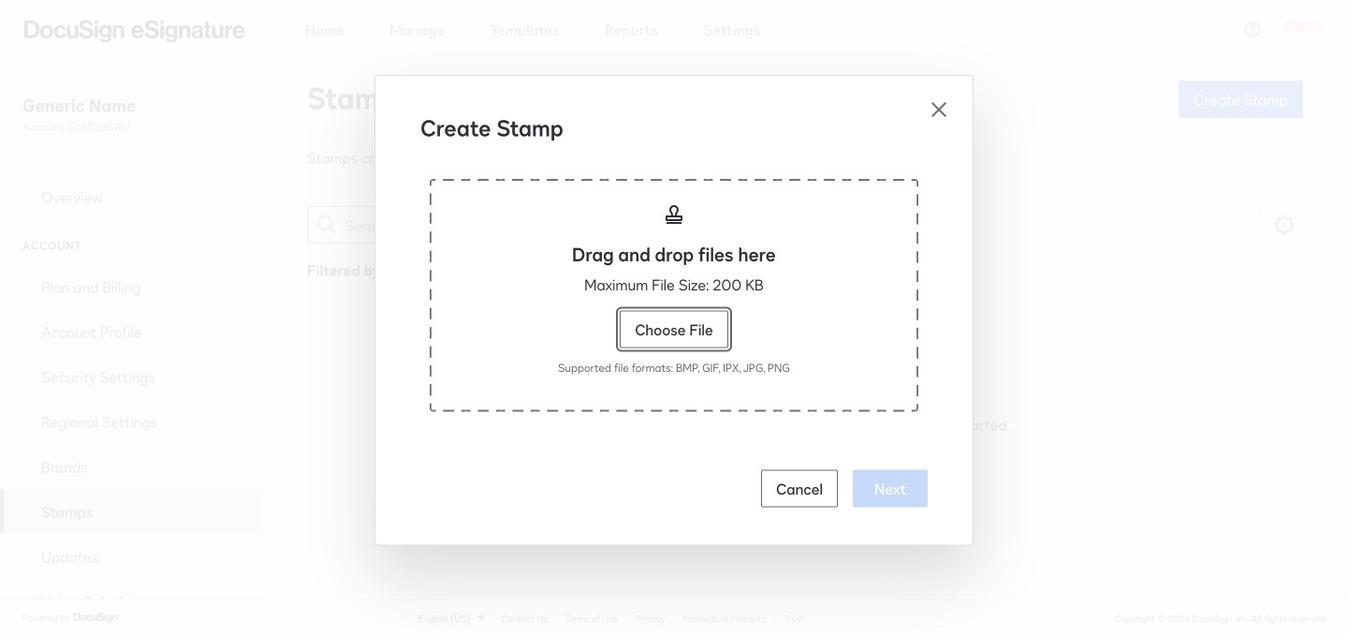 Task type: describe. For each thing, give the bounding box(es) containing it.
Search text field
[[346, 207, 518, 243]]

docusign image
[[73, 610, 120, 625]]



Task type: locate. For each thing, give the bounding box(es) containing it.
docusign admin image
[[24, 20, 245, 43]]

account element
[[0, 264, 262, 624]]

your uploaded profile image image
[[1285, 11, 1323, 48]]



